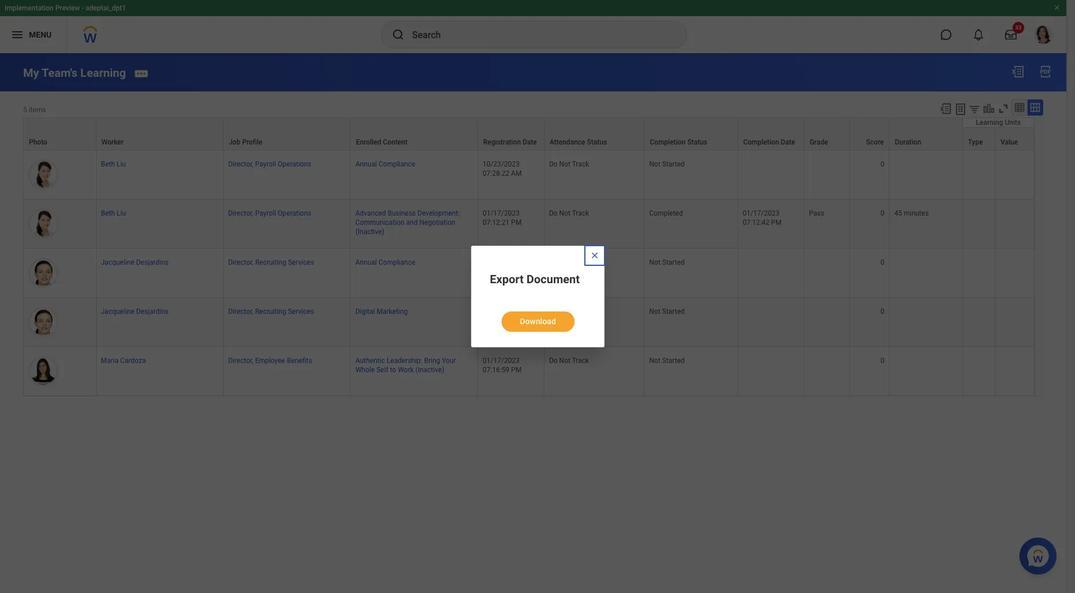 Task type: describe. For each thing, give the bounding box(es) containing it.
do not track for the advanced business development: communication and negotiation (inactive) link on the left top of the page
[[549, 209, 589, 217]]

2 do not track element from the top
[[549, 207, 589, 217]]

advanced
[[356, 209, 386, 217]]

jacqueline desjardins link for digital
[[101, 305, 169, 316]]

implementation
[[5, 4, 54, 12]]

beth liu for advanced
[[101, 209, 126, 217]]

my team's learning element
[[23, 66, 126, 80]]

my team's learning
[[23, 66, 126, 80]]

(inactive) inside advanced business development: communication and negotiation (inactive)
[[356, 228, 385, 236]]

liu for annual
[[117, 160, 126, 168]]

leadership:
[[387, 357, 423, 365]]

beth liu link for advanced
[[101, 207, 126, 217]]

learning units
[[977, 118, 1022, 127]]

01/17/2023 07:12:42 pm
[[743, 209, 782, 227]]

registration date
[[484, 138, 537, 146]]

do for 4th do not track element from the bottom
[[549, 209, 558, 217]]

track for annual compliance link associated with director, payroll operations
[[572, 160, 589, 168]]

do not track element for not started element related to authentic leadership: bring your whole self to work (inactive) link
[[549, 355, 589, 365]]

liu for advanced
[[117, 209, 126, 217]]

director, recruiting services link for digital
[[228, 305, 314, 316]]

whole
[[356, 366, 375, 374]]

export document
[[490, 272, 580, 286]]

beth liu for annual
[[101, 160, 126, 168]]

status for completion status
[[688, 138, 708, 146]]

beth liu link for annual
[[101, 158, 126, 168]]

profile
[[242, 138, 263, 146]]

45 minutes
[[895, 209, 929, 217]]

type button
[[963, 128, 995, 150]]

director, payroll operations for annual compliance
[[228, 160, 312, 168]]

beth for annual compliance
[[101, 160, 115, 168]]

do not track element for not started element associated with digital marketing link
[[549, 305, 589, 316]]

value button
[[996, 128, 1035, 150]]

0 for the advanced business development: communication and negotiation (inactive) link on the left top of the page
[[881, 209, 885, 217]]

development:
[[418, 209, 460, 217]]

jacqueline desjardins for digital
[[101, 308, 169, 316]]

type
[[969, 138, 984, 146]]

business
[[388, 209, 416, 217]]

5 items
[[23, 106, 46, 114]]

07:16:59
[[483, 366, 510, 374]]

0 for director, recruiting services annual compliance link
[[881, 259, 885, 267]]

close image
[[590, 251, 599, 260]]

recruiting for annual compliance
[[255, 259, 286, 267]]

pass
[[810, 209, 825, 217]]

pm for 01/17/2023 07:12:21 pm
[[511, 219, 522, 227]]

implementation preview -   adeptai_dpt1 banner
[[0, 0, 1067, 53]]

row containing learning units
[[23, 117, 1035, 150]]

maria cardoza link
[[101, 355, 146, 365]]

4 row from the top
[[23, 199, 1035, 249]]

negotiation
[[420, 219, 456, 227]]

director, recruiting services for digital marketing
[[228, 308, 314, 316]]

attendance status button
[[545, 118, 644, 150]]

do not track for digital marketing link
[[549, 308, 589, 316]]

10/23/2023 for director, payroll operations
[[483, 160, 520, 168]]

score button
[[851, 118, 890, 150]]

started for authentic leadership: bring your whole self to work (inactive) link
[[663, 357, 685, 365]]

do for not started element related to authentic leadership: bring your whole self to work (inactive) link's do not track element
[[549, 357, 558, 365]]

to
[[390, 366, 396, 374]]

track for digital marketing link
[[572, 308, 589, 316]]

not started element for authentic leadership: bring your whole self to work (inactive) link
[[650, 355, 685, 365]]

duration
[[895, 138, 922, 146]]

self
[[377, 366, 389, 374]]

not started element for director, recruiting services annual compliance link
[[650, 256, 685, 267]]

employee's photo (beth liu) image for export to excel image
[[28, 209, 58, 239]]

pm for 01/17/2023 07:16:59 pm
[[511, 366, 522, 374]]

director, recruiting services link for annual
[[228, 256, 314, 267]]

director, employee benefits
[[228, 357, 312, 365]]

1 employee's photo (jacqueline desjardins) image from the top
[[28, 258, 58, 288]]

01/17/2023 for 07:16:59
[[483, 357, 520, 365]]

score
[[867, 138, 884, 146]]

job profile
[[229, 138, 263, 146]]

cardoza
[[120, 357, 146, 365]]

started for director, recruiting services annual compliance link
[[663, 259, 685, 267]]

photo
[[29, 138, 47, 146]]

jacqueline for digital marketing
[[101, 308, 134, 316]]

01/17/2023 07:14:21 pm
[[483, 308, 522, 325]]

date for completion date
[[781, 138, 796, 146]]

digital marketing
[[356, 308, 408, 316]]

maria
[[101, 357, 119, 365]]

employee
[[255, 357, 285, 365]]

annual compliance for director, payroll operations
[[356, 160, 416, 168]]

jacqueline desjardins link for annual
[[101, 256, 169, 267]]

content
[[383, 138, 408, 146]]

do for do not track element for annual compliance link associated with director, payroll operations not started element
[[549, 160, 558, 168]]

digital
[[356, 308, 375, 316]]

bring
[[424, 357, 440, 365]]

job
[[229, 138, 241, 146]]

jacqueline for annual compliance
[[101, 259, 134, 267]]

team's
[[42, 66, 78, 80]]

am for director, payroll operations
[[511, 169, 522, 177]]

not started for digital marketing link
[[650, 308, 685, 316]]

am for director, recruiting services
[[511, 268, 522, 276]]

profile logan mcneil element
[[1028, 22, 1060, 47]]

01/17/2023 for 07:12:21
[[483, 209, 520, 217]]

learning units button
[[963, 118, 1035, 127]]

job profile button
[[224, 118, 350, 150]]

employee's photo (maria cardoza) image
[[28, 356, 58, 386]]

completion for completion date
[[744, 138, 780, 146]]

director, for maria cardoza link at bottom left
[[228, 357, 254, 365]]

07:14:21
[[483, 317, 510, 325]]

pass element
[[810, 207, 825, 217]]

services for digital marketing
[[288, 308, 314, 316]]

items
[[29, 106, 46, 114]]

operations for annual compliance
[[278, 160, 312, 168]]

communication
[[356, 219, 405, 227]]

completed
[[650, 209, 683, 217]]

07:28:22 for director, recruiting services
[[483, 268, 510, 276]]

my team's learning main content
[[0, 53, 1067, 407]]

authentic
[[356, 357, 385, 365]]

employee's photo (beth liu) image for export to excel icon
[[28, 160, 58, 190]]

enrolled
[[356, 138, 381, 146]]

annual compliance link for director, payroll operations
[[356, 158, 416, 168]]

45
[[895, 209, 903, 217]]

maria cardoza
[[101, 357, 146, 365]]

started for digital marketing link
[[663, 308, 685, 316]]

do for do not track element corresponding to not started element for director, recruiting services annual compliance link
[[549, 259, 558, 267]]

01/17/2023 07:16:59 pm
[[483, 357, 522, 374]]

completion date
[[744, 138, 796, 146]]

digital marketing link
[[356, 305, 408, 316]]

notifications large image
[[973, 29, 985, 40]]

toolbar inside my team's learning main content
[[935, 99, 1044, 117]]

not started for annual compliance link associated with director, payroll operations
[[650, 160, 685, 168]]

01/17/2023 07:12:21 pm
[[483, 209, 522, 227]]

implementation preview -   adeptai_dpt1
[[5, 4, 126, 12]]

pm for 01/17/2023 07:12:42 pm
[[772, 219, 782, 227]]

07:12:21
[[483, 219, 510, 227]]

marketing
[[377, 308, 408, 316]]

authentic leadership: bring your whole self to work (inactive) link
[[356, 355, 456, 374]]

grade
[[810, 138, 829, 146]]

enrolled content
[[356, 138, 408, 146]]

attendance status
[[550, 138, 607, 146]]

expand/collapse chart image
[[983, 102, 996, 115]]

advanced business development: communication and negotiation (inactive)
[[356, 209, 460, 236]]

5
[[23, 106, 27, 114]]

director, recruiting services for annual compliance
[[228, 259, 314, 267]]

director, employee benefits link
[[228, 355, 312, 365]]

track for the advanced business development: communication and negotiation (inactive) link on the left top of the page
[[572, 209, 589, 217]]

completion for completion status
[[650, 138, 686, 146]]

started for annual compliance link associated with director, payroll operations
[[663, 160, 685, 168]]

download
[[520, 317, 556, 326]]



Task type: vqa. For each thing, say whether or not it's contained in the screenshot.
not started element
yes



Task type: locate. For each thing, give the bounding box(es) containing it.
1 recruiting from the top
[[255, 259, 286, 267]]

1 jacqueline desjardins from the top
[[101, 259, 169, 267]]

2 track from the top
[[572, 209, 589, 217]]

2 row from the top
[[23, 127, 1035, 150]]

0
[[881, 160, 885, 168], [881, 209, 885, 217], [881, 259, 885, 267], [881, 308, 885, 316], [881, 357, 885, 365]]

grade button
[[805, 118, 850, 150]]

2 desjardins from the top
[[136, 308, 169, 316]]

1 vertical spatial director, recruiting services link
[[228, 305, 314, 316]]

do not track for annual compliance link associated with director, payroll operations
[[549, 160, 589, 168]]

10/23/2023 up "export" at the left top
[[483, 259, 520, 267]]

annual compliance down communication
[[356, 259, 416, 267]]

1 vertical spatial am
[[511, 268, 522, 276]]

status for attendance status
[[587, 138, 607, 146]]

not started element
[[650, 158, 685, 168], [650, 256, 685, 267], [650, 305, 685, 316], [650, 355, 685, 365]]

2 do from the top
[[549, 209, 558, 217]]

1 07:28:22 from the top
[[483, 169, 510, 177]]

01/17/2023 up the 07:12:42
[[743, 209, 780, 217]]

1 vertical spatial director, payroll operations
[[228, 209, 312, 217]]

do not track element for not started element for director, recruiting services annual compliance link
[[549, 256, 589, 267]]

1 horizontal spatial status
[[688, 138, 708, 146]]

2 status from the left
[[688, 138, 708, 146]]

director, recruiting services link
[[228, 256, 314, 267], [228, 305, 314, 316]]

0 vertical spatial beth
[[101, 160, 115, 168]]

download region
[[490, 302, 586, 333]]

director, for beth liu link for annual
[[228, 160, 254, 168]]

worker button
[[96, 118, 223, 150]]

1 director, payroll operations link from the top
[[228, 158, 312, 168]]

do up download
[[549, 308, 558, 316]]

value
[[1001, 138, 1019, 146]]

completion status
[[650, 138, 708, 146]]

4 not started element from the top
[[650, 355, 685, 365]]

jacqueline desjardins link
[[101, 256, 169, 267], [101, 305, 169, 316]]

started
[[663, 160, 685, 168], [663, 259, 685, 267], [663, 308, 685, 316], [663, 357, 685, 365]]

2 annual compliance from the top
[[356, 259, 416, 267]]

1 vertical spatial (inactive)
[[416, 366, 445, 374]]

desjardins for digital
[[136, 308, 169, 316]]

3 row from the top
[[23, 150, 1035, 199]]

1 date from the left
[[523, 138, 537, 146]]

1 10/23/2023 07:28:22 am from the top
[[483, 160, 522, 177]]

beth for advanced business development: communication and negotiation (inactive)
[[101, 209, 115, 217]]

view printable version (pdf) image
[[1039, 65, 1053, 79]]

do not track for director, recruiting services annual compliance link
[[549, 259, 589, 267]]

row containing type
[[23, 127, 1035, 150]]

pm right 07:12:21
[[511, 219, 522, 227]]

duration button
[[890, 118, 963, 150]]

export
[[490, 272, 524, 286]]

date right registration
[[523, 138, 537, 146]]

1 director, from the top
[[228, 160, 254, 168]]

2 recruiting from the top
[[255, 308, 286, 316]]

recruiting for digital marketing
[[255, 308, 286, 316]]

1 services from the top
[[288, 259, 314, 267]]

advanced business development: communication and negotiation (inactive) link
[[356, 207, 460, 236]]

3 track from the top
[[572, 259, 589, 267]]

07:28:22 up 01/17/2023 07:14:21 pm
[[483, 268, 510, 276]]

0 vertical spatial learning
[[80, 66, 126, 80]]

2 0 from the top
[[881, 209, 885, 217]]

compliance down advanced business development: communication and negotiation (inactive)
[[379, 259, 416, 267]]

0 vertical spatial operations
[[278, 160, 312, 168]]

2 jacqueline desjardins from the top
[[101, 308, 169, 316]]

1 0 from the top
[[881, 160, 885, 168]]

2 director, from the top
[[228, 209, 254, 217]]

completion status button
[[645, 118, 738, 150]]

preview
[[55, 4, 80, 12]]

1 vertical spatial learning
[[977, 118, 1004, 127]]

1 vertical spatial employee's photo (beth liu) image
[[28, 209, 58, 239]]

2 annual from the top
[[356, 259, 377, 267]]

10/23/2023 07:28:22 am down 07:12:21
[[483, 259, 522, 276]]

export document dialog
[[471, 246, 605, 348]]

0 vertical spatial jacqueline desjardins link
[[101, 256, 169, 267]]

date inside popup button
[[523, 138, 537, 146]]

4 0 from the top
[[881, 308, 885, 316]]

export to excel image
[[940, 102, 953, 115]]

fullscreen image
[[998, 102, 1010, 115]]

2 completion from the left
[[744, 138, 780, 146]]

work
[[398, 366, 414, 374]]

01/17/2023 inside 01/17/2023 07:16:59 pm
[[483, 357, 520, 365]]

1 horizontal spatial (inactive)
[[416, 366, 445, 374]]

1 vertical spatial compliance
[[379, 259, 416, 267]]

date
[[523, 138, 537, 146], [781, 138, 796, 146]]

3 do from the top
[[549, 259, 558, 267]]

-
[[82, 4, 84, 12]]

07:28:22 down registration
[[483, 169, 510, 177]]

row
[[23, 117, 1035, 150], [23, 127, 1035, 150], [23, 150, 1035, 199], [23, 199, 1035, 249], [23, 249, 1035, 298], [23, 298, 1035, 347], [23, 347, 1035, 396]]

1 employee's photo (beth liu) image from the top
[[28, 160, 58, 190]]

1 not started element from the top
[[650, 158, 685, 168]]

close environment banner image
[[1054, 4, 1061, 11]]

minutes
[[904, 209, 929, 217]]

completed element
[[650, 207, 683, 217]]

1 liu from the top
[[117, 160, 126, 168]]

1 am from the top
[[511, 169, 522, 177]]

01/17/2023 up 07:14:21 on the left bottom of page
[[483, 308, 520, 316]]

adeptai_dpt1
[[86, 4, 126, 12]]

0 horizontal spatial completion
[[650, 138, 686, 146]]

annual for director, recruiting services
[[356, 259, 377, 267]]

1 vertical spatial jacqueline
[[101, 308, 134, 316]]

01/17/2023 up 07:16:59
[[483, 357, 520, 365]]

do right the 01/17/2023 07:12:21 pm
[[549, 209, 558, 217]]

compliance down content
[[379, 160, 416, 168]]

registration
[[484, 138, 521, 146]]

10/23/2023 07:28:22 am down registration
[[483, 160, 522, 177]]

1 vertical spatial services
[[288, 308, 314, 316]]

1 vertical spatial jacqueline desjardins
[[101, 308, 169, 316]]

1 row from the top
[[23, 117, 1035, 150]]

0 vertical spatial liu
[[117, 160, 126, 168]]

annual for director, payroll operations
[[356, 160, 377, 168]]

and
[[406, 219, 418, 227]]

01/17/2023 up 07:12:21
[[483, 209, 520, 217]]

0 horizontal spatial date
[[523, 138, 537, 146]]

do not track
[[549, 160, 589, 168], [549, 209, 589, 217], [549, 259, 589, 267], [549, 308, 589, 316], [549, 357, 589, 365]]

0 vertical spatial 10/23/2023 07:28:22 am
[[483, 160, 522, 177]]

1 do not track from the top
[[549, 160, 589, 168]]

0 vertical spatial compliance
[[379, 160, 416, 168]]

0 vertical spatial annual compliance link
[[356, 158, 416, 168]]

2 not started from the top
[[650, 259, 685, 267]]

2 do not track from the top
[[549, 209, 589, 217]]

10/23/2023 down registration
[[483, 160, 520, 168]]

5 0 from the top
[[881, 357, 885, 365]]

0 vertical spatial employee's photo (beth liu) image
[[28, 160, 58, 190]]

0 vertical spatial director, recruiting services link
[[228, 256, 314, 267]]

2 jacqueline desjardins link from the top
[[101, 305, 169, 316]]

0 vertical spatial recruiting
[[255, 259, 286, 267]]

toolbar
[[935, 99, 1044, 117]]

2 annual compliance link from the top
[[356, 256, 416, 267]]

(inactive) inside authentic leadership: bring your whole self to work (inactive)
[[416, 366, 445, 374]]

1 vertical spatial employee's photo (jacqueline desjardins) image
[[28, 307, 58, 337]]

1 director, recruiting services from the top
[[228, 259, 314, 267]]

4 do not track from the top
[[549, 308, 589, 316]]

07:28:22
[[483, 169, 510, 177], [483, 268, 510, 276]]

1 horizontal spatial date
[[781, 138, 796, 146]]

1 started from the top
[[663, 160, 685, 168]]

0 vertical spatial annual
[[356, 160, 377, 168]]

completion inside popup button
[[744, 138, 780, 146]]

1 vertical spatial payroll
[[255, 209, 276, 217]]

1 vertical spatial operations
[[278, 209, 312, 217]]

learning right "team's"
[[80, 66, 126, 80]]

1 vertical spatial annual
[[356, 259, 377, 267]]

operations
[[278, 160, 312, 168], [278, 209, 312, 217]]

6 row from the top
[[23, 298, 1035, 347]]

your
[[442, 357, 456, 365]]

1 vertical spatial 10/23/2023 07:28:22 am
[[483, 259, 522, 276]]

5 do not track from the top
[[549, 357, 589, 365]]

annual compliance link down enrolled content
[[356, 158, 416, 168]]

0 for authentic leadership: bring your whole self to work (inactive) link
[[881, 357, 885, 365]]

jacqueline desjardins for annual
[[101, 259, 169, 267]]

row containing maria cardoza
[[23, 347, 1035, 396]]

0 vertical spatial director, payroll operations
[[228, 160, 312, 168]]

not started element for digital marketing link
[[650, 305, 685, 316]]

1 vertical spatial liu
[[117, 209, 126, 217]]

(inactive) down bring
[[416, 366, 445, 374]]

10/23/2023 07:28:22 am for services
[[483, 259, 522, 276]]

0 for annual compliance link associated with director, payroll operations
[[881, 160, 885, 168]]

do not track element for annual compliance link associated with director, payroll operations not started element
[[549, 158, 589, 168]]

table image
[[1014, 102, 1026, 113]]

beth liu link
[[101, 158, 126, 168], [101, 207, 126, 217]]

0 vertical spatial payroll
[[255, 160, 276, 168]]

4 started from the top
[[663, 357, 685, 365]]

payroll for annual compliance
[[255, 160, 276, 168]]

1 horizontal spatial completion
[[744, 138, 780, 146]]

1 vertical spatial 10/23/2023
[[483, 259, 520, 267]]

document
[[527, 272, 580, 286]]

annual down 'enrolled'
[[356, 160, 377, 168]]

0 vertical spatial desjardins
[[136, 259, 169, 267]]

4 track from the top
[[572, 308, 589, 316]]

compliance for director, payroll operations
[[379, 160, 416, 168]]

payroll for advanced business development: communication and negotiation (inactive)
[[255, 209, 276, 217]]

1 track from the top
[[572, 160, 589, 168]]

1 vertical spatial beth
[[101, 209, 115, 217]]

director, payroll operations link
[[228, 158, 312, 168], [228, 207, 312, 217]]

1 vertical spatial recruiting
[[255, 308, 286, 316]]

annual compliance
[[356, 160, 416, 168], [356, 259, 416, 267]]

not started for authentic leadership: bring your whole self to work (inactive) link
[[650, 357, 685, 365]]

1 vertical spatial director, recruiting services
[[228, 308, 314, 316]]

pm inside 01/17/2023 07:14:21 pm
[[511, 317, 522, 325]]

0 for digital marketing link
[[881, 308, 885, 316]]

1 not started from the top
[[650, 160, 685, 168]]

1 vertical spatial jacqueline desjardins link
[[101, 305, 169, 316]]

0 horizontal spatial (inactive)
[[356, 228, 385, 236]]

1 annual compliance link from the top
[[356, 158, 416, 168]]

2 10/23/2023 07:28:22 am from the top
[[483, 259, 522, 276]]

do for not started element associated with digital marketing link's do not track element
[[549, 308, 558, 316]]

3 not started element from the top
[[650, 305, 685, 316]]

01/17/2023 inside the 01/17/2023 07:12:21 pm
[[483, 209, 520, 217]]

0 vertical spatial beth liu
[[101, 160, 126, 168]]

0 vertical spatial director, payroll operations link
[[228, 158, 312, 168]]

photo button
[[24, 118, 96, 150]]

units
[[1005, 118, 1022, 127]]

1 vertical spatial annual compliance link
[[356, 256, 416, 267]]

1 do from the top
[[549, 160, 558, 168]]

10/23/2023
[[483, 160, 520, 168], [483, 259, 520, 267]]

1 director, payroll operations from the top
[[228, 160, 312, 168]]

1 annual from the top
[[356, 160, 377, 168]]

inbox large image
[[1006, 29, 1017, 40]]

01/17/2023 for 07:12:42
[[743, 209, 780, 217]]

4 do not track element from the top
[[549, 305, 589, 316]]

(inactive)
[[356, 228, 385, 236], [416, 366, 445, 374]]

date for registration date
[[523, 138, 537, 146]]

jacqueline desjardins
[[101, 259, 169, 267], [101, 308, 169, 316]]

2 payroll from the top
[[255, 209, 276, 217]]

cell
[[739, 150, 805, 199], [890, 150, 963, 199], [963, 150, 996, 199], [996, 150, 1035, 199], [963, 199, 996, 249], [996, 199, 1035, 249], [739, 249, 805, 298], [805, 249, 851, 298], [890, 249, 963, 298], [963, 249, 996, 298], [996, 249, 1035, 298], [739, 298, 805, 347], [805, 298, 851, 347], [890, 298, 963, 347], [963, 298, 996, 347], [996, 298, 1035, 347], [739, 347, 805, 396], [805, 347, 851, 396], [890, 347, 963, 396], [963, 347, 996, 396], [996, 347, 1035, 396]]

3 do not track element from the top
[[549, 256, 589, 267]]

2 employee's photo (jacqueline desjardins) image from the top
[[28, 307, 58, 337]]

2 employee's photo (beth liu) image from the top
[[28, 209, 58, 239]]

annual down communication
[[356, 259, 377, 267]]

2 started from the top
[[663, 259, 685, 267]]

2 director, payroll operations link from the top
[[228, 207, 312, 217]]

track
[[572, 160, 589, 168], [572, 209, 589, 217], [572, 259, 589, 267], [572, 308, 589, 316], [572, 357, 589, 365]]

pm right 07:14:21 on the left bottom of page
[[511, 317, 522, 325]]

recruiting
[[255, 259, 286, 267], [255, 308, 286, 316]]

3 director, from the top
[[228, 259, 254, 267]]

pm right 07:16:59
[[511, 366, 522, 374]]

4 director, from the top
[[228, 308, 254, 316]]

completion date button
[[739, 118, 804, 150]]

1 beth liu from the top
[[101, 160, 126, 168]]

export to worksheets image
[[954, 102, 968, 116]]

director, payroll operations link for advanced
[[228, 207, 312, 217]]

director, payroll operations link for annual
[[228, 158, 312, 168]]

2 10/23/2023 from the top
[[483, 259, 520, 267]]

employee's photo (jacqueline desjardins) image
[[28, 258, 58, 288], [28, 307, 58, 337]]

select to filter grid data image
[[969, 103, 982, 115]]

1 vertical spatial annual compliance
[[356, 259, 416, 267]]

5 director, from the top
[[228, 357, 254, 365]]

track for authentic leadership: bring your whole self to work (inactive) link
[[572, 357, 589, 365]]

status inside popup button
[[688, 138, 708, 146]]

4 do from the top
[[549, 308, 558, 316]]

pm
[[511, 219, 522, 227], [772, 219, 782, 227], [511, 317, 522, 325], [511, 366, 522, 374]]

2 beth from the top
[[101, 209, 115, 217]]

1 vertical spatial beth liu
[[101, 209, 126, 217]]

01/17/2023 inside 01/17/2023 07:12:42 pm
[[743, 209, 780, 217]]

1 beth from the top
[[101, 160, 115, 168]]

01/17/2023 for 07:14:21
[[483, 308, 520, 316]]

0 vertical spatial 07:28:22
[[483, 169, 510, 177]]

1 vertical spatial director, payroll operations link
[[228, 207, 312, 217]]

date left grade
[[781, 138, 796, 146]]

annual compliance for director, recruiting services
[[356, 259, 416, 267]]

3 0 from the top
[[881, 259, 885, 267]]

1 annual compliance from the top
[[356, 160, 416, 168]]

0 vertical spatial annual compliance
[[356, 160, 416, 168]]

0 vertical spatial beth liu link
[[101, 158, 126, 168]]

learning down expand/collapse chart "icon"
[[977, 118, 1004, 127]]

desjardins for annual
[[136, 259, 169, 267]]

liu
[[117, 160, 126, 168], [117, 209, 126, 217]]

10/23/2023 for director, recruiting services
[[483, 259, 520, 267]]

enrolled content button
[[351, 118, 478, 150]]

learning inside popup button
[[977, 118, 1004, 127]]

0 vertical spatial (inactive)
[[356, 228, 385, 236]]

07:12:42
[[743, 219, 770, 227]]

2 am from the top
[[511, 268, 522, 276]]

10/23/2023 07:28:22 am
[[483, 160, 522, 177], [483, 259, 522, 276]]

0 vertical spatial jacqueline
[[101, 259, 134, 267]]

1 vertical spatial 07:28:22
[[483, 268, 510, 276]]

completion
[[650, 138, 686, 146], [744, 138, 780, 146]]

track for director, recruiting services annual compliance link
[[572, 259, 589, 267]]

(inactive) down communication
[[356, 228, 385, 236]]

do down download button
[[549, 357, 558, 365]]

2 not started element from the top
[[650, 256, 685, 267]]

beth
[[101, 160, 115, 168], [101, 209, 115, 217]]

am
[[511, 169, 522, 177], [511, 268, 522, 276]]

not started
[[650, 160, 685, 168], [650, 259, 685, 267], [650, 308, 685, 316], [650, 357, 685, 365]]

do not track for authentic leadership: bring your whole self to work (inactive) link
[[549, 357, 589, 365]]

beth liu
[[101, 160, 126, 168], [101, 209, 126, 217]]

authentic leadership: bring your whole self to work (inactive)
[[356, 357, 456, 374]]

director, payroll operations for advanced business development: communication and negotiation (inactive)
[[228, 209, 312, 217]]

date inside popup button
[[781, 138, 796, 146]]

1 completion from the left
[[650, 138, 686, 146]]

do
[[549, 160, 558, 168], [549, 209, 558, 217], [549, 259, 558, 267], [549, 308, 558, 316], [549, 357, 558, 365]]

2 director, recruiting services from the top
[[228, 308, 314, 316]]

2 jacqueline from the top
[[101, 308, 134, 316]]

do down attendance
[[549, 160, 558, 168]]

search image
[[392, 28, 405, 42]]

annual
[[356, 160, 377, 168], [356, 259, 377, 267]]

2 07:28:22 from the top
[[483, 268, 510, 276]]

director,
[[228, 160, 254, 168], [228, 209, 254, 217], [228, 259, 254, 267], [228, 308, 254, 316], [228, 357, 254, 365]]

1 payroll from the top
[[255, 160, 276, 168]]

0 vertical spatial jacqueline desjardins
[[101, 259, 169, 267]]

5 do from the top
[[549, 357, 558, 365]]

pm for 01/17/2023 07:14:21 pm
[[511, 317, 522, 325]]

7 row from the top
[[23, 347, 1035, 396]]

2 operations from the top
[[278, 209, 312, 217]]

learning
[[80, 66, 126, 80], [977, 118, 1004, 127]]

2 beth liu link from the top
[[101, 207, 126, 217]]

payroll
[[255, 160, 276, 168], [255, 209, 276, 217]]

export to excel image
[[1012, 65, 1025, 79]]

completion inside popup button
[[650, 138, 686, 146]]

pm inside the 01/17/2023 07:12:21 pm
[[511, 219, 522, 227]]

3 not started from the top
[[650, 308, 685, 316]]

benefits
[[287, 357, 312, 365]]

1 beth liu link from the top
[[101, 158, 126, 168]]

2 director, payroll operations from the top
[[228, 209, 312, 217]]

compliance for director, recruiting services
[[379, 259, 416, 267]]

0 vertical spatial 10/23/2023
[[483, 160, 520, 168]]

2 director, recruiting services link from the top
[[228, 305, 314, 316]]

0 vertical spatial employee's photo (jacqueline desjardins) image
[[28, 258, 58, 288]]

do not track element
[[549, 158, 589, 168], [549, 207, 589, 217], [549, 256, 589, 267], [549, 305, 589, 316], [549, 355, 589, 365]]

5 row from the top
[[23, 249, 1035, 298]]

my
[[23, 66, 39, 80]]

10/23/2023 07:28:22 am for operations
[[483, 160, 522, 177]]

0 horizontal spatial learning
[[80, 66, 126, 80]]

download button
[[502, 312, 575, 332]]

1 jacqueline from the top
[[101, 259, 134, 267]]

director, for beth liu link associated with advanced
[[228, 209, 254, 217]]

not
[[560, 160, 571, 168], [650, 160, 661, 168], [560, 209, 571, 217], [560, 259, 571, 267], [650, 259, 661, 267], [560, 308, 571, 316], [650, 308, 661, 316], [560, 357, 571, 365], [650, 357, 661, 365]]

pm inside 01/17/2023 07:12:42 pm
[[772, 219, 782, 227]]

1 10/23/2023 from the top
[[483, 160, 520, 168]]

annual compliance down enrolled content
[[356, 160, 416, 168]]

operations for advanced business development: communication and negotiation (inactive)
[[278, 209, 312, 217]]

annual compliance link down communication
[[356, 256, 416, 267]]

1 vertical spatial beth liu link
[[101, 207, 126, 217]]

services for annual compliance
[[288, 259, 314, 267]]

3 do not track from the top
[[549, 259, 589, 267]]

jacqueline
[[101, 259, 134, 267], [101, 308, 134, 316]]

1 vertical spatial desjardins
[[136, 308, 169, 316]]

07:28:22 for director, payroll operations
[[483, 169, 510, 177]]

desjardins
[[136, 259, 169, 267], [136, 308, 169, 316]]

01/17/2023 inside 01/17/2023 07:14:21 pm
[[483, 308, 520, 316]]

not started for director, recruiting services annual compliance link
[[650, 259, 685, 267]]

am down the registration date on the top left of page
[[511, 169, 522, 177]]

2 date from the left
[[781, 138, 796, 146]]

director, payroll operations
[[228, 160, 312, 168], [228, 209, 312, 217]]

0 vertical spatial director, recruiting services
[[228, 259, 314, 267]]

1 jacqueline desjardins link from the top
[[101, 256, 169, 267]]

registration date button
[[478, 118, 544, 150]]

2 services from the top
[[288, 308, 314, 316]]

attendance
[[550, 138, 586, 146]]

0 horizontal spatial status
[[587, 138, 607, 146]]

0 vertical spatial am
[[511, 169, 522, 177]]

2 liu from the top
[[117, 209, 126, 217]]

2 beth liu from the top
[[101, 209, 126, 217]]

1 status from the left
[[587, 138, 607, 146]]

pm right the 07:12:42
[[772, 219, 782, 227]]

not started element for annual compliance link associated with director, payroll operations
[[650, 158, 685, 168]]

1 horizontal spatial learning
[[977, 118, 1004, 127]]

1 compliance from the top
[[379, 160, 416, 168]]

worker
[[102, 138, 124, 146]]

1 director, recruiting services link from the top
[[228, 256, 314, 267]]

annual compliance link for director, recruiting services
[[356, 256, 416, 267]]

0 vertical spatial services
[[288, 259, 314, 267]]

5 track from the top
[[572, 357, 589, 365]]

status inside popup button
[[587, 138, 607, 146]]

do up document
[[549, 259, 558, 267]]

employee's photo (beth liu) image
[[28, 160, 58, 190], [28, 209, 58, 239]]

am left document
[[511, 268, 522, 276]]

pm inside 01/17/2023 07:16:59 pm
[[511, 366, 522, 374]]

expand table image
[[1030, 102, 1042, 113]]



